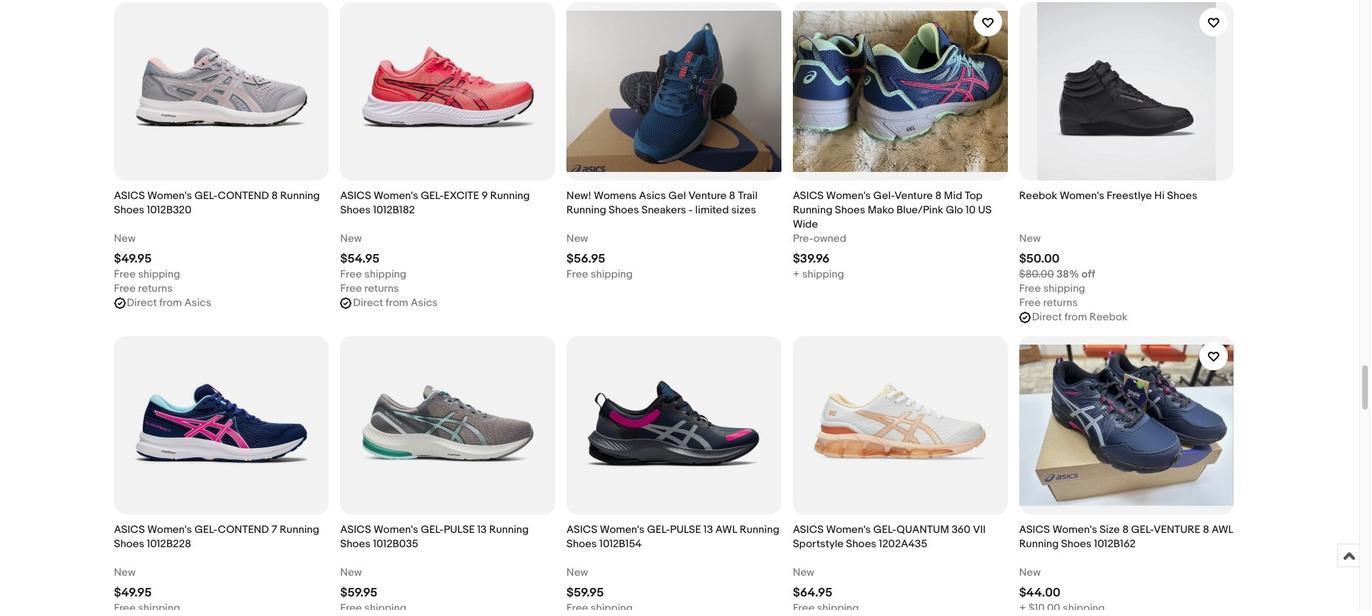 Task type: describe. For each thing, give the bounding box(es) containing it.
0 vertical spatial reebok
[[1019, 189, 1057, 203]]

1202a435
[[879, 538, 927, 552]]

excite
[[444, 189, 479, 203]]

sneakers
[[641, 204, 686, 217]]

asics for asics women's gel-venture 8 mid top running shoes mako blue/pink glo 10 us wide pre-owned $39.96 + shipping
[[793, 189, 824, 203]]

$59.95 for 1012b035
[[340, 587, 378, 601]]

limited
[[695, 204, 729, 217]]

asics women's size 8 gel-venture 8 awl running shoes 1012b162
[[1019, 524, 1234, 552]]

new text field for asics women's gel-pulse 13   running shoes 1012b035
[[340, 567, 362, 581]]

new text field for $64.95
[[793, 567, 814, 581]]

13 for awl
[[703, 524, 713, 537]]

asics women's gel-excite 9   running shoes 1012b182
[[340, 189, 530, 217]]

running inside asics women's gel-pulse 13 awl   running shoes 1012b154
[[740, 524, 779, 537]]

gel- for asics women's gel-quantum 360 vii sportstyle shoes 1202a435
[[873, 524, 897, 537]]

$59.95 for shoes
[[567, 587, 604, 601]]

from for $54.95
[[386, 297, 408, 310]]

shoes inside asics women's gel-venture 8 mid top running shoes mako blue/pink glo 10 us wide pre-owned $39.96 + shipping
[[835, 204, 865, 217]]

8 inside asics women's gel-venture 8 mid top running shoes mako blue/pink glo 10 us wide pre-owned $39.96 + shipping
[[935, 189, 942, 203]]

1012b154
[[599, 538, 642, 552]]

-
[[689, 204, 693, 217]]

owned
[[814, 232, 846, 246]]

reebok women's freestlye hi shoes
[[1019, 189, 1197, 203]]

$44.00
[[1019, 587, 1061, 601]]

new text field for $44.00
[[1019, 567, 1041, 581]]

asics for $54.95
[[411, 297, 438, 310]]

direct from reebok
[[1032, 311, 1128, 324]]

new $56.95 free shipping
[[567, 232, 633, 282]]

contend for 8
[[218, 189, 269, 203]]

9
[[482, 189, 488, 203]]

blue/pink
[[896, 204, 943, 217]]

$56.95
[[567, 252, 605, 267]]

women's for asics women's size 8 gel-venture 8 awl running shoes 1012b162
[[1052, 524, 1097, 537]]

women's for asics women's gel-contend 7   running shoes 1012b228
[[147, 524, 192, 537]]

new inside new $44.00
[[1019, 567, 1041, 580]]

0 horizontal spatial free returns text field
[[340, 282, 399, 297]]

Pre-owned text field
[[793, 232, 846, 247]]

+
[[793, 268, 800, 282]]

Direct from Reebok text field
[[1032, 311, 1128, 325]]

8 inside new! womens asics gel venture 8 trail running shoes sneakers - limited sizes
[[729, 189, 735, 203]]

$50.00 text field
[[1019, 252, 1060, 267]]

women's for asics women's gel-quantum 360 vii sportstyle shoes 1202a435
[[826, 524, 871, 537]]

shoes right hi
[[1167, 189, 1197, 203]]

top
[[965, 189, 982, 203]]

new $59.95 for 1012b035
[[340, 567, 378, 601]]

new text field for $59.95
[[567, 567, 588, 581]]

asics women's gel-quantum 360 vii sportstyle shoes 1202a435
[[793, 524, 986, 552]]

7
[[271, 524, 277, 537]]

1 horizontal spatial free shipping text field
[[1019, 282, 1085, 297]]

1012b035
[[373, 538, 418, 552]]

new inside new $64.95
[[793, 567, 814, 580]]

from inside the direct from reebok text box
[[1064, 311, 1087, 324]]

new text field for reebok women's freestlye hi shoes
[[1019, 232, 1041, 247]]

$49.95 for new $49.95
[[114, 587, 152, 601]]

1 horizontal spatial free returns text field
[[1019, 297, 1078, 311]]

women's for asics women's gel-contend 8   running shoes 1012b320
[[147, 189, 192, 203]]

asics for asics women's gel-pulse 13 awl   running shoes 1012b154
[[567, 524, 597, 537]]

new inside new $49.95
[[114, 567, 136, 580]]

gel- for asics women's gel-pulse 13 awl   running shoes 1012b154
[[647, 524, 670, 537]]

awl inside asics women's gel-pulse 13 awl   running shoes 1012b154
[[715, 524, 737, 537]]

360
[[952, 524, 970, 537]]

asics for asics women's size 8 gel-venture 8 awl running shoes 1012b162
[[1019, 524, 1050, 537]]

new text field for asics women's gel-contend 8   running shoes 1012b320
[[114, 232, 136, 247]]

off
[[1081, 268, 1095, 282]]

returns for $49.95
[[138, 282, 173, 296]]

women's for asics women's gel-venture 8 mid top running shoes mako blue/pink glo 10 us wide pre-owned $39.96 + shipping
[[826, 189, 871, 203]]

returns inside new $50.00 $80.00 38% off free shipping free returns
[[1043, 297, 1078, 310]]

$54.95
[[340, 252, 380, 267]]

mako
[[868, 204, 894, 217]]

$59.95 text field
[[340, 587, 378, 601]]

shoes inside asics women's gel-pulse 13   running shoes 1012b035
[[340, 538, 371, 552]]

women's for asics women's gel-pulse 13 awl   running shoes 1012b154
[[600, 524, 645, 537]]

asics women's gel-pulse 13 awl   running shoes 1012b154
[[567, 524, 779, 552]]

pre-
[[793, 232, 814, 246]]

asics for asics women's gel-quantum 360 vii sportstyle shoes 1202a435
[[793, 524, 824, 537]]

freestlye
[[1107, 189, 1152, 203]]

contend for 7
[[218, 524, 269, 537]]

$44.00 text field
[[1019, 587, 1061, 601]]

new $49.95
[[114, 567, 152, 601]]

hi
[[1154, 189, 1165, 203]]

shipping for $56.95
[[591, 268, 633, 282]]

womens
[[594, 189, 637, 203]]

gel- for asics women's gel-excite 9   running shoes 1012b182
[[421, 189, 444, 203]]

shipping inside asics women's gel-venture 8 mid top running shoes mako blue/pink glo 10 us wide pre-owned $39.96 + shipping
[[802, 268, 844, 282]]

women's for asics women's gel-pulse 13   running shoes 1012b035
[[374, 524, 418, 537]]

venture
[[1154, 524, 1200, 537]]

1012b320
[[147, 204, 192, 217]]

shoes inside asics women's gel-contend 8   running shoes 1012b320
[[114, 204, 144, 217]]

gel
[[668, 189, 686, 203]]

shipping for $54.95
[[364, 268, 406, 282]]

new $54.95 free shipping free returns
[[340, 232, 406, 296]]

38%
[[1056, 268, 1079, 282]]

new $50.00 $80.00 38% off free shipping free returns
[[1019, 232, 1095, 310]]

gel- for asics women's gel-pulse 13   running shoes 1012b035
[[421, 524, 444, 537]]

new text field for asics women's gel-contend 7   running shoes 1012b228
[[114, 567, 136, 581]]

new inside new $50.00 $80.00 38% off free shipping free returns
[[1019, 232, 1041, 246]]

sportstyle
[[793, 538, 844, 552]]

women's for asics women's gel-excite 9   running shoes 1012b182
[[374, 189, 418, 203]]

8 inside asics women's gel-contend 8   running shoes 1012b320
[[271, 189, 278, 203]]



Task type: vqa. For each thing, say whether or not it's contained in the screenshot.
450
no



Task type: locate. For each thing, give the bounding box(es) containing it.
1012b228
[[147, 538, 191, 552]]

$50.00
[[1019, 252, 1060, 267]]

1 $49.95 text field from the top
[[114, 252, 152, 267]]

direct down new $54.95 free shipping free returns
[[353, 297, 383, 310]]

free shipping text field down $54.95 text box
[[340, 268, 406, 282]]

shoes left 1012b154
[[567, 538, 597, 552]]

1 vertical spatial $49.95 text field
[[114, 587, 152, 601]]

new $59.95 for shoes
[[567, 567, 604, 601]]

2 13 from the left
[[703, 524, 713, 537]]

women's left the freestlye
[[1060, 189, 1104, 203]]

from for $49.95
[[159, 297, 182, 310]]

None text field
[[114, 602, 180, 611], [340, 602, 406, 611], [1019, 602, 1105, 611], [114, 602, 180, 611], [340, 602, 406, 611], [1019, 602, 1105, 611]]

new!
[[567, 189, 591, 203]]

asics inside text box
[[184, 297, 211, 310]]

running inside "asics women's gel-excite 9   running shoes 1012b182"
[[490, 189, 530, 203]]

asics up $54.95 text box
[[340, 189, 371, 203]]

shoes
[[1167, 189, 1197, 203], [114, 204, 144, 217], [340, 204, 371, 217], [609, 204, 639, 217], [835, 204, 865, 217], [114, 538, 144, 552], [340, 538, 371, 552], [567, 538, 597, 552], [846, 538, 876, 552], [1061, 538, 1092, 552]]

13 inside asics women's gel-pulse 13   running shoes 1012b035
[[477, 524, 487, 537]]

new inside new $49.95 free shipping free returns
[[114, 232, 136, 246]]

0 horizontal spatial pulse
[[444, 524, 475, 537]]

returns inside new $49.95 free shipping free returns
[[138, 282, 173, 296]]

0 horizontal spatial asics
[[184, 297, 211, 310]]

shipping up free returns text field
[[138, 268, 180, 282]]

women's inside asics women's gel-quantum 360 vii sportstyle shoes 1202a435
[[826, 524, 871, 537]]

running
[[280, 189, 320, 203], [490, 189, 530, 203], [567, 204, 606, 217], [793, 204, 832, 217], [280, 524, 319, 537], [489, 524, 529, 537], [740, 524, 779, 537], [1019, 538, 1059, 552]]

1 horizontal spatial new $59.95
[[567, 567, 604, 601]]

asics for asics women's gel-contend 7   running shoes 1012b228
[[114, 524, 145, 537]]

1 $59.95 from the left
[[340, 587, 378, 601]]

contend
[[218, 189, 269, 203], [218, 524, 269, 537]]

running inside asics women's size 8 gel-venture 8 awl running shoes 1012b162
[[1019, 538, 1059, 552]]

1 awl from the left
[[715, 524, 737, 537]]

size
[[1100, 524, 1120, 537]]

shipping down "$56.95" text field on the top of the page
[[591, 268, 633, 282]]

1 horizontal spatial reebok
[[1089, 311, 1128, 324]]

$64.95
[[793, 587, 832, 601]]

shoes inside asics women's size 8 gel-venture 8 awl running shoes 1012b162
[[1061, 538, 1092, 552]]

sizes
[[731, 204, 756, 217]]

new $49.95 free shipping free returns
[[114, 232, 180, 296]]

2 $49.95 text field from the top
[[114, 587, 152, 601]]

shipping down $54.95 text box
[[364, 268, 406, 282]]

new $44.00
[[1019, 567, 1061, 601]]

free shipping text field for $49.95
[[114, 268, 180, 282]]

running inside asics women's gel-contend 7   running shoes 1012b228
[[280, 524, 319, 537]]

women's inside "asics women's gel-excite 9   running shoes 1012b182"
[[374, 189, 418, 203]]

women's inside asics women's gel-venture 8 mid top running shoes mako blue/pink glo 10 us wide pre-owned $39.96 + shipping
[[826, 189, 871, 203]]

0 horizontal spatial direct
[[127, 297, 157, 310]]

asics inside asics women's gel-venture 8 mid top running shoes mako blue/pink glo 10 us wide pre-owned $39.96 + shipping
[[793, 189, 824, 203]]

gel- inside asics women's gel-quantum 360 vii sportstyle shoes 1202a435
[[873, 524, 897, 537]]

direct from asics down new $54.95 free shipping free returns
[[353, 297, 438, 310]]

1 vertical spatial reebok
[[1089, 311, 1128, 324]]

2 horizontal spatial asics
[[639, 189, 666, 203]]

2 $49.95 from the top
[[114, 587, 152, 601]]

$39.96 text field
[[793, 252, 830, 267]]

1 horizontal spatial free shipping text field
[[340, 268, 406, 282]]

venture up "blue/pink"
[[895, 189, 933, 203]]

direct down new $49.95 free shipping free returns
[[127, 297, 157, 310]]

returns inside new $54.95 free shipping free returns
[[364, 282, 399, 296]]

wide
[[793, 218, 818, 232]]

free returns text field down previous price $80.00 38% off text box
[[1019, 297, 1078, 311]]

1 horizontal spatial venture
[[895, 189, 933, 203]]

2 horizontal spatial returns
[[1043, 297, 1078, 310]]

venture inside new! womens asics gel venture 8 trail running shoes sneakers - limited sizes
[[688, 189, 727, 203]]

women's inside asics women's gel-contend 7   running shoes 1012b228
[[147, 524, 192, 537]]

Free returns text field
[[114, 282, 173, 297]]

gel-
[[194, 189, 218, 203], [421, 189, 444, 203], [194, 524, 218, 537], [421, 524, 444, 537], [647, 524, 670, 537], [873, 524, 897, 537], [1131, 524, 1154, 537]]

asics up new $44.00
[[1019, 524, 1050, 537]]

trail
[[738, 189, 758, 203]]

asics up sportstyle
[[793, 524, 824, 537]]

from down new $54.95 free shipping free returns
[[386, 297, 408, 310]]

asics up $59.95 text field
[[340, 524, 371, 537]]

shoes inside "asics women's gel-excite 9   running shoes 1012b182"
[[340, 204, 371, 217]]

0 horizontal spatial venture
[[688, 189, 727, 203]]

13
[[477, 524, 487, 537], [703, 524, 713, 537]]

reebok inside text box
[[1089, 311, 1128, 324]]

1 horizontal spatial $59.95
[[567, 587, 604, 601]]

0 vertical spatial $49.95
[[114, 252, 152, 267]]

venture
[[688, 189, 727, 203], [895, 189, 933, 203]]

New text field
[[114, 232, 136, 247], [567, 232, 588, 247], [1019, 232, 1041, 247], [114, 567, 136, 581], [340, 567, 362, 581]]

2 awl from the left
[[1212, 524, 1234, 537]]

$59.95 down 1012b154
[[567, 587, 604, 601]]

new $59.95
[[340, 567, 378, 601], [567, 567, 604, 601]]

shoes inside asics women's gel-contend 7   running shoes 1012b228
[[114, 538, 144, 552]]

free inside new $56.95 free shipping
[[567, 268, 588, 282]]

shipping
[[138, 268, 180, 282], [364, 268, 406, 282], [591, 268, 633, 282], [802, 268, 844, 282], [1043, 282, 1085, 296]]

asics inside text field
[[411, 297, 438, 310]]

glo
[[946, 204, 963, 217]]

1 horizontal spatial direct from asics
[[353, 297, 438, 310]]

mid
[[944, 189, 962, 203]]

women's up sportstyle
[[826, 524, 871, 537]]

gel- for asics women's gel-contend 8   running shoes 1012b320
[[194, 189, 218, 203]]

reebok up $50.00 text box
[[1019, 189, 1057, 203]]

0 horizontal spatial $59.95
[[340, 587, 378, 601]]

2 $59.95 from the left
[[567, 587, 604, 601]]

shoes left 1012b182
[[340, 204, 371, 217]]

13 inside asics women's gel-pulse 13 awl   running shoes 1012b154
[[703, 524, 713, 537]]

new
[[114, 232, 136, 246], [340, 232, 362, 246], [567, 232, 588, 246], [1019, 232, 1041, 246], [114, 567, 136, 580], [340, 567, 362, 580], [567, 567, 588, 580], [793, 567, 814, 580], [1019, 567, 1041, 580]]

quantum
[[897, 524, 949, 537]]

0 horizontal spatial awl
[[715, 524, 737, 537]]

returns up direct from asics text field
[[364, 282, 399, 296]]

1 horizontal spatial direct
[[353, 297, 383, 310]]

running inside new! womens asics gel venture 8 trail running shoes sneakers - limited sizes
[[567, 204, 606, 217]]

$56.95 text field
[[567, 252, 605, 267]]

direct from asics for $54.95
[[353, 297, 438, 310]]

shoes left mako
[[835, 204, 865, 217]]

asics women's gel-venture 8 mid top running shoes mako blue/pink glo 10 us wide pre-owned $39.96 + shipping
[[793, 189, 992, 282]]

shoes left 1012b320
[[114, 204, 144, 217]]

us
[[978, 204, 992, 217]]

pulse inside asics women's gel-pulse 13 awl   running shoes 1012b154
[[670, 524, 701, 537]]

Free shipping text field
[[567, 268, 633, 282], [1019, 282, 1085, 297]]

$49.95 text field down 1012b228
[[114, 587, 152, 601]]

$49.95 up free returns text field
[[114, 252, 152, 267]]

direct down previous price $80.00 38% off text box
[[1032, 311, 1062, 324]]

gel- for asics women's gel-contend 7   running shoes 1012b228
[[194, 524, 218, 537]]

from down new $49.95 free shipping free returns
[[159, 297, 182, 310]]

1 $49.95 from the top
[[114, 252, 152, 267]]

asics inside "asics women's gel-excite 9   running shoes 1012b182"
[[340, 189, 371, 203]]

direct inside text field
[[353, 297, 383, 310]]

free shipping text field up direct from asics text box
[[114, 268, 180, 282]]

0 horizontal spatial free shipping text field
[[567, 268, 633, 282]]

2 pulse from the left
[[670, 524, 701, 537]]

asics for asics women's gel-excite 9   running shoes 1012b182
[[340, 189, 371, 203]]

free returns text field down $54.95 text box
[[340, 282, 399, 297]]

shipping down $39.96
[[802, 268, 844, 282]]

asics up new $49.95
[[114, 524, 145, 537]]

free shipping text field down "$56.95" text field on the top of the page
[[567, 268, 633, 282]]

women's left size in the bottom right of the page
[[1052, 524, 1097, 537]]

0 horizontal spatial returns
[[138, 282, 173, 296]]

gel- inside "asics women's gel-excite 9   running shoes 1012b182"
[[421, 189, 444, 203]]

shoes left 1012b035
[[340, 538, 371, 552]]

shipping inside new $56.95 free shipping
[[591, 268, 633, 282]]

2 free shipping text field from the left
[[340, 268, 406, 282]]

women's up 1012b182
[[374, 189, 418, 203]]

new text field up $59.95 text box
[[567, 567, 588, 581]]

new text field for $54.95
[[340, 232, 362, 247]]

2 new $59.95 from the left
[[567, 567, 604, 601]]

returns for $54.95
[[364, 282, 399, 296]]

women's inside asics women's gel-contend 8   running shoes 1012b320
[[147, 189, 192, 203]]

$49.95 text field up free returns text field
[[114, 252, 152, 267]]

0 horizontal spatial 13
[[477, 524, 487, 537]]

asics for asics women's gel-contend 8   running shoes 1012b320
[[114, 189, 145, 203]]

women's up 1012b154
[[600, 524, 645, 537]]

women's up 1012b035
[[374, 524, 418, 537]]

direct for $54.95
[[353, 297, 383, 310]]

asics for asics women's gel-pulse 13   running shoes 1012b035
[[340, 524, 371, 537]]

2 venture from the left
[[895, 189, 933, 203]]

shoes inside asics women's gel-quantum 360 vii sportstyle shoes 1202a435
[[846, 538, 876, 552]]

women's up 1012b228
[[147, 524, 192, 537]]

$80.00
[[1019, 268, 1054, 282]]

pulse inside asics women's gel-pulse 13   running shoes 1012b035
[[444, 524, 475, 537]]

direct for $49.95
[[127, 297, 157, 310]]

new inside new $56.95 free shipping
[[567, 232, 588, 246]]

from inside direct from asics text box
[[159, 297, 182, 310]]

from down 38%
[[1064, 311, 1087, 324]]

vii
[[973, 524, 986, 537]]

shoes down womens
[[609, 204, 639, 217]]

asics women's gel-contend 8   running shoes 1012b320
[[114, 189, 320, 217]]

women's inside asics women's gel-pulse 13 awl   running shoes 1012b154
[[600, 524, 645, 537]]

free
[[114, 268, 136, 282], [340, 268, 362, 282], [567, 268, 588, 282], [114, 282, 136, 296], [340, 282, 362, 296], [1019, 282, 1041, 296], [1019, 297, 1041, 310]]

asics inside asics women's gel-pulse 13   running shoes 1012b035
[[340, 524, 371, 537]]

1 horizontal spatial from
[[386, 297, 408, 310]]

shipping inside new $50.00 $80.00 38% off free shipping free returns
[[1043, 282, 1085, 296]]

+ shipping text field
[[793, 268, 844, 282]]

shipping inside new $54.95 free shipping free returns
[[364, 268, 406, 282]]

awl
[[715, 524, 737, 537], [1212, 524, 1234, 537]]

$59.95
[[340, 587, 378, 601], [567, 587, 604, 601]]

returns up direct from reebok
[[1043, 297, 1078, 310]]

Direct from Asics text field
[[127, 297, 211, 311]]

new $59.95 down 1012b154
[[567, 567, 604, 601]]

pulse for awl
[[670, 524, 701, 537]]

1 contend from the top
[[218, 189, 269, 203]]

pulse for running
[[444, 524, 475, 537]]

$49.95
[[114, 252, 152, 267], [114, 587, 152, 601]]

1 direct from asics from the left
[[127, 297, 211, 310]]

gel- inside asics women's size 8 gel-venture 8 awl running shoes 1012b162
[[1131, 524, 1154, 537]]

new $64.95
[[793, 567, 832, 601]]

asics inside asics women's gel-quantum 360 vii sportstyle shoes 1202a435
[[793, 524, 824, 537]]

new text field for new! womens asics gel venture 8 trail running shoes sneakers - limited sizes
[[567, 232, 588, 247]]

contend inside asics women's gel-contend 8   running shoes 1012b320
[[218, 189, 269, 203]]

New text field
[[340, 232, 362, 247], [567, 567, 588, 581], [793, 567, 814, 581], [1019, 567, 1041, 581]]

1 horizontal spatial awl
[[1212, 524, 1234, 537]]

asics inside asics women's gel-contend 7   running shoes 1012b228
[[114, 524, 145, 537]]

$59.95 text field
[[567, 587, 604, 601]]

shipping for $49.95
[[138, 268, 180, 282]]

asics women's gel-pulse 13   running shoes 1012b035
[[340, 524, 529, 552]]

8
[[271, 189, 278, 203], [729, 189, 735, 203], [935, 189, 942, 203], [1122, 524, 1129, 537], [1203, 524, 1209, 537]]

new inside new $54.95 free shipping free returns
[[340, 232, 362, 246]]

new $59.95 down 1012b035
[[340, 567, 378, 601]]

shipping inside new $49.95 free shipping free returns
[[138, 268, 180, 282]]

2 contend from the top
[[218, 524, 269, 537]]

women's inside asics women's gel-pulse 13   running shoes 1012b035
[[374, 524, 418, 537]]

0 horizontal spatial new $59.95
[[340, 567, 378, 601]]

gel- inside asics women's gel-contend 8   running shoes 1012b320
[[194, 189, 218, 203]]

13 for running
[[477, 524, 487, 537]]

$54.95 text field
[[340, 252, 380, 267]]

asics
[[114, 189, 145, 203], [340, 189, 371, 203], [793, 189, 824, 203], [114, 524, 145, 537], [340, 524, 371, 537], [567, 524, 597, 537], [793, 524, 824, 537], [1019, 524, 1050, 537]]

running inside asics women's gel-venture 8 mid top running shoes mako blue/pink glo 10 us wide pre-owned $39.96 + shipping
[[793, 204, 832, 217]]

asics inside asics women's gel-contend 8   running shoes 1012b320
[[114, 189, 145, 203]]

None text field
[[567, 602, 633, 611], [793, 602, 859, 611], [567, 602, 633, 611], [793, 602, 859, 611]]

asics up $59.95 text box
[[567, 524, 597, 537]]

$49.95 down 1012b228
[[114, 587, 152, 601]]

direct
[[127, 297, 157, 310], [353, 297, 383, 310], [1032, 311, 1062, 324]]

gel- inside asics women's gel-contend 7   running shoes 1012b228
[[194, 524, 218, 537]]

1 venture from the left
[[688, 189, 727, 203]]

0 vertical spatial contend
[[218, 189, 269, 203]]

running inside asics women's gel-pulse 13   running shoes 1012b035
[[489, 524, 529, 537]]

reebok
[[1019, 189, 1057, 203], [1089, 311, 1128, 324]]

asics
[[639, 189, 666, 203], [184, 297, 211, 310], [411, 297, 438, 310]]

2 direct from asics from the left
[[353, 297, 438, 310]]

women's
[[147, 189, 192, 203], [374, 189, 418, 203], [826, 189, 871, 203], [1060, 189, 1104, 203], [147, 524, 192, 537], [374, 524, 418, 537], [600, 524, 645, 537], [826, 524, 871, 537], [1052, 524, 1097, 537]]

1 13 from the left
[[477, 524, 487, 537]]

free shipping text field down 38%
[[1019, 282, 1085, 297]]

shipping down 38%
[[1043, 282, 1085, 296]]

1 vertical spatial contend
[[218, 524, 269, 537]]

returns up direct from asics text box
[[138, 282, 173, 296]]

Direct from Asics text field
[[353, 297, 438, 311]]

asics inside asics women's gel-pulse 13 awl   running shoes 1012b154
[[567, 524, 597, 537]]

$49.95 text field for 1012b320
[[114, 252, 152, 267]]

$39.96
[[793, 252, 830, 267]]

1012b162
[[1094, 538, 1136, 552]]

pulse
[[444, 524, 475, 537], [670, 524, 701, 537]]

2 horizontal spatial direct
[[1032, 311, 1062, 324]]

new! womens asics gel venture 8 trail running shoes sneakers - limited sizes
[[567, 189, 758, 217]]

women's for reebok women's freestlye hi shoes
[[1060, 189, 1104, 203]]

gel- inside asics women's gel-pulse 13   running shoes 1012b035
[[421, 524, 444, 537]]

running inside asics women's gel-contend 8   running shoes 1012b320
[[280, 189, 320, 203]]

asics for $49.95
[[184, 297, 211, 310]]

0 horizontal spatial direct from asics
[[127, 297, 211, 310]]

$64.95 text field
[[793, 587, 832, 601]]

direct from asics
[[127, 297, 211, 310], [353, 297, 438, 310]]

1 new $59.95 from the left
[[340, 567, 378, 601]]

new text field up the '$64.95'
[[793, 567, 814, 581]]

shoes inside asics women's gel-pulse 13 awl   running shoes 1012b154
[[567, 538, 597, 552]]

shoes left 1012b162 at the right of the page
[[1061, 538, 1092, 552]]

from
[[159, 297, 182, 310], [386, 297, 408, 310], [1064, 311, 1087, 324]]

asics women's gel-contend 7   running shoes 1012b228
[[114, 524, 319, 552]]

venture up 'limited'
[[688, 189, 727, 203]]

0 vertical spatial $49.95 text field
[[114, 252, 152, 267]]

10
[[966, 204, 976, 217]]

awl inside asics women's size 8 gel-venture 8 awl running shoes 1012b162
[[1212, 524, 1234, 537]]

1 horizontal spatial asics
[[411, 297, 438, 310]]

shoes inside new! womens asics gel venture 8 trail running shoes sneakers - limited sizes
[[609, 204, 639, 217]]

new text field up $44.00 text box
[[1019, 567, 1041, 581]]

asics inside new! womens asics gel venture 8 trail running shoes sneakers - limited sizes
[[639, 189, 666, 203]]

1 free shipping text field from the left
[[114, 268, 180, 282]]

contend inside asics women's gel-contend 7   running shoes 1012b228
[[218, 524, 269, 537]]

shoes up new $49.95
[[114, 538, 144, 552]]

from inside direct from asics text field
[[386, 297, 408, 310]]

0 horizontal spatial free shipping text field
[[114, 268, 180, 282]]

women's up mako
[[826, 189, 871, 203]]

$49.95 text field for 1012b228
[[114, 587, 152, 601]]

women's inside asics women's size 8 gel-venture 8 awl running shoes 1012b162
[[1052, 524, 1097, 537]]

reebok down off
[[1089, 311, 1128, 324]]

1 horizontal spatial pulse
[[670, 524, 701, 537]]

gel- inside asics women's gel-pulse 13 awl   running shoes 1012b154
[[647, 524, 670, 537]]

1 pulse from the left
[[444, 524, 475, 537]]

$59.95 down 1012b035
[[340, 587, 378, 601]]

1 horizontal spatial returns
[[364, 282, 399, 296]]

2 horizontal spatial from
[[1064, 311, 1087, 324]]

direct from asics down new $49.95 free shipping free returns
[[127, 297, 211, 310]]

asics up wide
[[793, 189, 824, 203]]

$49.95 for new $49.95 free shipping free returns
[[114, 252, 152, 267]]

1012b182
[[373, 204, 415, 217]]

gel-
[[873, 189, 895, 203]]

women's up 1012b320
[[147, 189, 192, 203]]

0 horizontal spatial from
[[159, 297, 182, 310]]

asics up new $49.95 free shipping free returns
[[114, 189, 145, 203]]

returns
[[138, 282, 173, 296], [364, 282, 399, 296], [1043, 297, 1078, 310]]

$49.95 text field
[[114, 252, 152, 267], [114, 587, 152, 601]]

1 vertical spatial $49.95
[[114, 587, 152, 601]]

free shipping text field for $54.95
[[340, 268, 406, 282]]

shoes left 1202a435
[[846, 538, 876, 552]]

0 horizontal spatial reebok
[[1019, 189, 1057, 203]]

Free returns text field
[[340, 282, 399, 297], [1019, 297, 1078, 311]]

venture inside asics women's gel-venture 8 mid top running shoes mako blue/pink glo 10 us wide pre-owned $39.96 + shipping
[[895, 189, 933, 203]]

$49.95 inside new $49.95 free shipping free returns
[[114, 252, 152, 267]]

previous price $80.00 38% off text field
[[1019, 268, 1095, 282]]

1 horizontal spatial 13
[[703, 524, 713, 537]]

new text field up $54.95
[[340, 232, 362, 247]]

Free shipping text field
[[114, 268, 180, 282], [340, 268, 406, 282]]

asics inside asics women's size 8 gel-venture 8 awl running shoes 1012b162
[[1019, 524, 1050, 537]]

direct from asics for $49.95
[[127, 297, 211, 310]]



